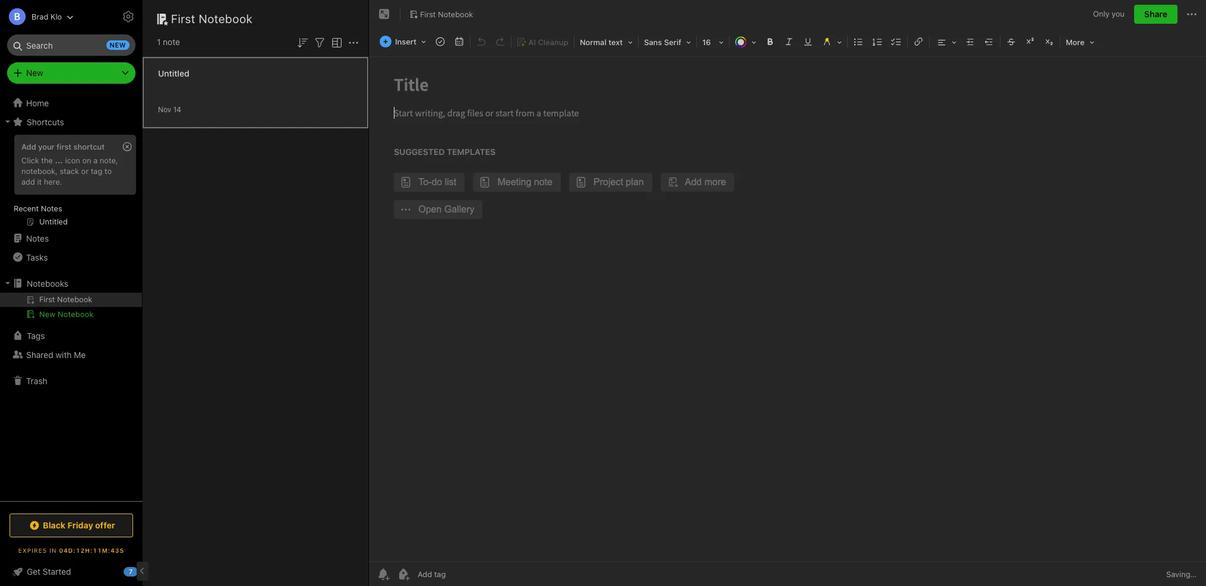 Task type: describe. For each thing, give the bounding box(es) containing it.
Font color field
[[731, 33, 761, 51]]

bulleted list image
[[850, 33, 867, 50]]

1 note
[[157, 37, 180, 47]]

16
[[702, 37, 711, 47]]

tag
[[91, 166, 102, 176]]

Search text field
[[15, 34, 127, 56]]

add tag image
[[396, 568, 411, 582]]

Highlight field
[[818, 33, 846, 51]]

Add tag field
[[417, 569, 506, 580]]

shared with me link
[[0, 345, 142, 364]]

more
[[1066, 37, 1085, 47]]

get
[[27, 567, 40, 577]]

tasks
[[26, 252, 48, 262]]

click to collapse image
[[138, 565, 147, 579]]

tasks button
[[0, 248, 142, 267]]

normal
[[580, 37, 607, 47]]

me
[[74, 350, 86, 360]]

new button
[[7, 62, 135, 84]]

home link
[[0, 93, 143, 112]]

subscript image
[[1041, 33, 1058, 50]]

0 horizontal spatial first
[[171, 12, 195, 26]]

the
[[41, 156, 53, 165]]

Account field
[[0, 5, 74, 29]]

04d:12h:11m:43s
[[59, 547, 124, 554]]

get started
[[27, 567, 71, 577]]

Note Editor text field
[[369, 57, 1206, 562]]

new for new notebook
[[39, 310, 55, 319]]

underline image
[[800, 33, 816, 50]]

trash link
[[0, 371, 142, 390]]

stack
[[60, 166, 79, 176]]

notes link
[[0, 229, 142, 248]]

expand notebooks image
[[3, 279, 12, 288]]

Font size field
[[698, 33, 728, 51]]

it
[[37, 177, 42, 186]]

notebooks link
[[0, 274, 142, 293]]

tags button
[[0, 326, 142, 345]]

shortcut
[[73, 142, 105, 152]]

more actions field inside note window element
[[1185, 5, 1199, 24]]

offer
[[95, 521, 115, 531]]

new
[[110, 41, 126, 49]]

click the ...
[[21, 156, 63, 165]]

notebooks
[[27, 278, 68, 289]]

click
[[21, 156, 39, 165]]

1 horizontal spatial notebook
[[199, 12, 253, 26]]

insert link image
[[910, 33, 927, 50]]

share
[[1144, 9, 1168, 19]]

add
[[21, 142, 36, 152]]

Insert field
[[377, 33, 430, 50]]

shared
[[26, 350, 53, 360]]

tags
[[27, 331, 45, 341]]

expand note image
[[377, 7, 392, 21]]

recent
[[14, 204, 39, 213]]

add your first shortcut
[[21, 142, 105, 152]]

14
[[173, 105, 181, 114]]

first notebook inside button
[[420, 9, 473, 19]]

7
[[129, 568, 133, 576]]

your
[[38, 142, 55, 152]]

klo
[[50, 12, 62, 21]]

serif
[[664, 37, 682, 47]]

add
[[21, 177, 35, 186]]

expires
[[18, 547, 47, 554]]

...
[[55, 156, 63, 165]]

outdent image
[[981, 33, 998, 50]]

normal text
[[580, 37, 623, 47]]

home
[[26, 98, 49, 108]]

black friday offer
[[43, 521, 115, 531]]

here.
[[44, 177, 62, 186]]

note window element
[[369, 0, 1206, 587]]

or
[[81, 166, 89, 176]]

tree containing home
[[0, 93, 143, 501]]

new notebook group
[[0, 293, 142, 326]]

numbered list image
[[869, 33, 886, 50]]

0 horizontal spatial first notebook
[[171, 12, 253, 26]]

Sort options field
[[295, 34, 310, 50]]

note
[[163, 37, 180, 47]]



Task type: vqa. For each thing, say whether or not it's contained in the screenshot.
KLO
yes



Task type: locate. For each thing, give the bounding box(es) containing it.
group
[[0, 131, 142, 234]]

new inside button
[[39, 310, 55, 319]]

only
[[1093, 9, 1110, 19]]

notebook,
[[21, 166, 58, 176]]

add a reminder image
[[376, 568, 390, 582]]

1 vertical spatial notes
[[26, 233, 49, 243]]

0 vertical spatial more actions field
[[1185, 5, 1199, 24]]

notebook
[[438, 9, 473, 19], [199, 12, 253, 26], [58, 310, 94, 319]]

started
[[43, 567, 71, 577]]

More field
[[1062, 33, 1099, 51]]

task image
[[432, 33, 449, 50]]

group inside tree
[[0, 131, 142, 234]]

new search field
[[15, 34, 130, 56]]

shared with me
[[26, 350, 86, 360]]

expires in 04d:12h:11m:43s
[[18, 547, 124, 554]]

nov 14
[[158, 105, 181, 114]]

new inside popup button
[[26, 68, 43, 78]]

add filters image
[[313, 36, 327, 50]]

italic image
[[781, 33, 797, 50]]

new notebook button
[[0, 307, 142, 321]]

nov
[[158, 105, 171, 114]]

0 vertical spatial new
[[26, 68, 43, 78]]

notes right recent
[[41, 204, 62, 213]]

in
[[49, 547, 57, 554]]

first
[[57, 142, 71, 152]]

first
[[420, 9, 436, 19], [171, 12, 195, 26]]

you
[[1112, 9, 1125, 19]]

1 horizontal spatial more actions field
[[1185, 5, 1199, 24]]

more actions image
[[1185, 7, 1199, 21], [346, 36, 361, 50]]

first inside button
[[420, 9, 436, 19]]

trash
[[26, 376, 47, 386]]

friday
[[68, 521, 93, 531]]

new
[[26, 68, 43, 78], [39, 310, 55, 319]]

first up task image
[[420, 9, 436, 19]]

share button
[[1134, 5, 1178, 24]]

Alignment field
[[931, 33, 961, 51]]

1 vertical spatial new
[[39, 310, 55, 319]]

icon on a note, notebook, stack or tag to add it here.
[[21, 156, 118, 186]]

new for new
[[26, 68, 43, 78]]

notes
[[41, 204, 62, 213], [26, 233, 49, 243]]

1
[[157, 37, 161, 47]]

new up home
[[26, 68, 43, 78]]

settings image
[[121, 10, 135, 24]]

first notebook up task image
[[420, 9, 473, 19]]

on
[[82, 156, 91, 165]]

first notebook button
[[405, 6, 477, 23]]

untitled
[[158, 68, 189, 78]]

more actions image right "view options" field
[[346, 36, 361, 50]]

Heading level field
[[576, 33, 637, 51]]

1 vertical spatial more actions field
[[346, 34, 361, 50]]

more actions image right share button
[[1185, 7, 1199, 21]]

shortcuts
[[27, 117, 64, 127]]

sans serif
[[644, 37, 682, 47]]

superscript image
[[1022, 33, 1039, 50]]

bold image
[[762, 33, 778, 50]]

group containing add your first shortcut
[[0, 131, 142, 234]]

icon
[[65, 156, 80, 165]]

sans
[[644, 37, 662, 47]]

0 vertical spatial notes
[[41, 204, 62, 213]]

brad
[[31, 12, 48, 21]]

new up tags
[[39, 310, 55, 319]]

More actions field
[[1185, 5, 1199, 24], [346, 34, 361, 50]]

View options field
[[327, 34, 344, 50]]

to
[[105, 166, 112, 176]]

first notebook
[[420, 9, 473, 19], [171, 12, 253, 26]]

1 vertical spatial more actions image
[[346, 36, 361, 50]]

black
[[43, 521, 65, 531]]

Font family field
[[640, 33, 695, 51]]

indent image
[[962, 33, 979, 50]]

notebook for first notebook button
[[438, 9, 473, 19]]

more actions field right "view options" field
[[346, 34, 361, 50]]

0 horizontal spatial more actions field
[[346, 34, 361, 50]]

cell
[[0, 293, 142, 307]]

insert
[[395, 37, 417, 46]]

0 vertical spatial more actions image
[[1185, 7, 1199, 21]]

notebook inside group
[[58, 310, 94, 319]]

1 horizontal spatial first notebook
[[420, 9, 473, 19]]

more actions field right share button
[[1185, 5, 1199, 24]]

a
[[93, 156, 98, 165]]

saving…
[[1167, 570, 1197, 579]]

0 horizontal spatial notebook
[[58, 310, 94, 319]]

note,
[[100, 156, 118, 165]]

2 horizontal spatial notebook
[[438, 9, 473, 19]]

only you
[[1093, 9, 1125, 19]]

first up note
[[171, 12, 195, 26]]

checklist image
[[888, 33, 905, 50]]

text
[[609, 37, 623, 47]]

notebook inside note window element
[[438, 9, 473, 19]]

1 horizontal spatial first
[[420, 9, 436, 19]]

recent notes
[[14, 204, 62, 213]]

black friday offer button
[[10, 514, 133, 538]]

first notebook up note
[[171, 12, 253, 26]]

strikethrough image
[[1003, 33, 1020, 50]]

notes inside group
[[41, 204, 62, 213]]

calendar event image
[[451, 33, 468, 50]]

brad klo
[[31, 12, 62, 21]]

notes up tasks
[[26, 233, 49, 243]]

tree
[[0, 93, 143, 501]]

0 horizontal spatial more actions image
[[346, 36, 361, 50]]

Add filters field
[[313, 34, 327, 50]]

new notebook
[[39, 310, 94, 319]]

Help and Learning task checklist field
[[0, 563, 143, 582]]

shortcuts button
[[0, 112, 142, 131]]

1 horizontal spatial more actions image
[[1185, 7, 1199, 21]]

notebook for new notebook button
[[58, 310, 94, 319]]

with
[[56, 350, 72, 360]]



